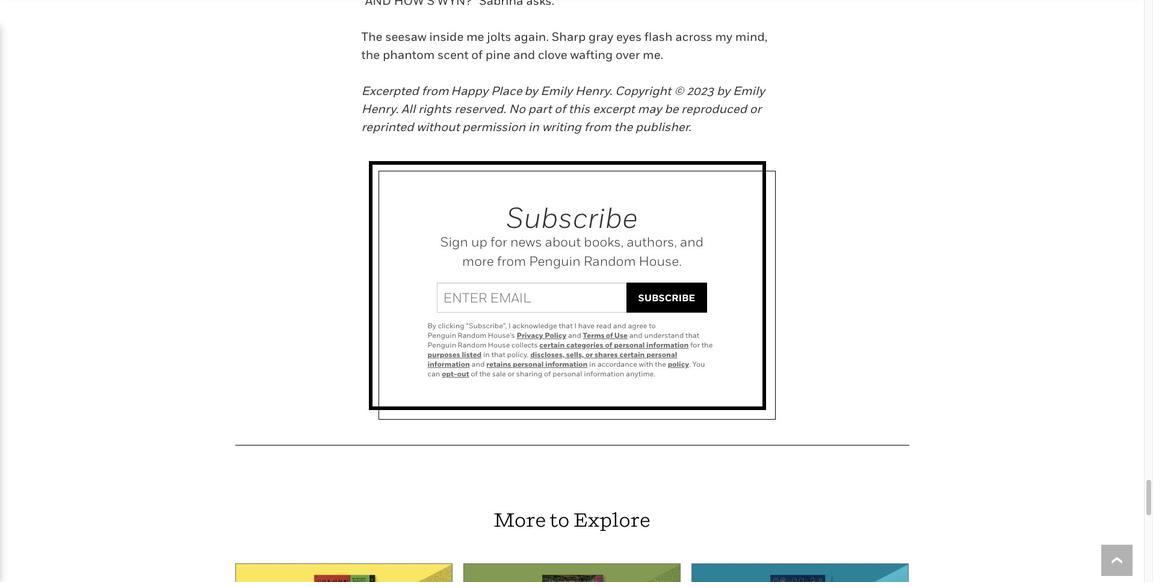 Task type: vqa. For each thing, say whether or not it's contained in the screenshot.
for to the left
yes



Task type: describe. For each thing, give the bounding box(es) containing it.
1 vertical spatial to
[[550, 509, 570, 532]]

clicking
[[438, 322, 465, 331]]

from happy
[[422, 84, 488, 98]]

part
[[528, 102, 552, 116]]

certain categories of personal information for the purposes listed in that policy,
[[428, 341, 713, 359]]

the inside the excerpted from happy place by emily henry. copyright © 2023 by emily henry. all rights reserved. no part of this excerpt may be reproduced or reprinted without permission in writing from the publisher.
[[614, 120, 633, 134]]

sale
[[492, 370, 506, 379]]

collects
[[512, 341, 538, 350]]

penguin
[[529, 253, 581, 269]]

the inside certain categories of personal information for the purposes listed in that policy,
[[702, 341, 713, 350]]

clove
[[538, 48, 568, 62]]

my
[[716, 29, 733, 44]]

. you can
[[428, 360, 706, 379]]

scent
[[438, 48, 469, 62]]

policy
[[545, 331, 567, 340]]

2023
[[687, 84, 714, 98]]

shares
[[595, 350, 618, 359]]

and inside 'subscribe sign up for news about books, authors, and more from penguin random house.'
[[680, 234, 704, 250]]

me
[[467, 29, 485, 44]]

from inside the excerpted from happy place by emily henry. copyright © 2023 by emily henry. all rights reserved. no part of this excerpt may be reproduced or reprinted without permission in writing from the publisher.
[[585, 120, 612, 134]]

personal down 'and retains personal information in accordance with the policy'
[[553, 370, 583, 379]]

over
[[616, 48, 640, 62]]

opt-
[[442, 370, 457, 379]]

excerpted
[[362, 84, 419, 98]]

rights
[[418, 102, 452, 116]]

information inside certain categories of personal information for the purposes listed in that policy,
[[647, 341, 689, 350]]

retains personal information link
[[487, 360, 588, 369]]

anytime.
[[626, 370, 656, 379]]

news
[[511, 234, 542, 250]]

terms of use link
[[583, 331, 628, 340]]

2 horizontal spatial in
[[590, 360, 596, 369]]

that inside certain categories of personal information for the purposes listed in that policy,
[[492, 350, 506, 359]]

of inside the excerpted from happy place by emily henry. copyright © 2023 by emily henry. all rights reserved. no part of this excerpt may be reproduced or reprinted without permission in writing from the publisher.
[[555, 102, 566, 116]]

purposes
[[428, 350, 461, 359]]

reserved.
[[455, 102, 506, 116]]

©
[[674, 84, 684, 98]]

privacy policy link
[[517, 331, 567, 340]]

about
[[545, 234, 581, 250]]

more
[[494, 509, 546, 532]]

wafting
[[571, 48, 613, 62]]

of down retains personal information link at the bottom
[[544, 370, 551, 379]]

purposes listed link
[[428, 350, 482, 359]]

you
[[693, 360, 706, 369]]

pine
[[486, 48, 511, 62]]

and inside the seesaw inside me jolts again. sharp gray eyes flash across my mind, the phantom scent of pine and clove wafting over me.
[[514, 48, 535, 62]]

penguin random house
[[428, 341, 510, 350]]

accordance
[[598, 360, 638, 369]]

permission
[[463, 120, 526, 134]]

without
[[417, 120, 460, 134]]

discloses,
[[531, 350, 565, 359]]

eyes
[[617, 29, 642, 44]]

this
[[569, 102, 590, 116]]

and up categories at bottom
[[568, 331, 582, 340]]

publisher.
[[636, 120, 692, 134]]

ENTER EMAIL email field
[[437, 283, 628, 313]]

penguin random house's
[[428, 331, 515, 340]]

subscribe sign up for news about books, authors, and more from penguin random house.
[[441, 200, 704, 269]]

the right with
[[655, 360, 667, 369]]

terms of use
[[583, 331, 628, 340]]

discloses, sells, or shares certain personal information link
[[428, 350, 678, 369]]

be
[[665, 102, 679, 116]]

reproduced
[[682, 102, 747, 116]]

or inside discloses, sells, or shares certain personal information
[[586, 350, 593, 359]]

and inside and understand that penguin random house collects
[[630, 331, 643, 340]]

understand
[[645, 331, 684, 340]]

no
[[509, 102, 526, 116]]

all
[[401, 102, 416, 116]]

gray
[[589, 29, 614, 44]]

information inside discloses, sells, or shares certain personal information
[[428, 360, 470, 369]]

by
[[428, 322, 437, 331]]

listed
[[462, 350, 482, 359]]

the
[[362, 29, 383, 44]]

jolts
[[487, 29, 512, 44]]

privacy policy and terms of use
[[517, 331, 628, 340]]

house.
[[639, 253, 682, 269]]

agree
[[628, 322, 648, 331]]

1 emily from the left
[[541, 84, 573, 98]]

"subscribe",
[[466, 322, 507, 331]]

policy link
[[668, 360, 689, 369]]

reprinted
[[362, 120, 414, 134]]

2 emily from the left
[[733, 84, 765, 98]]

by
[[717, 84, 730, 98]]

random
[[584, 253, 636, 269]]

with
[[639, 360, 654, 369]]



Task type: locate. For each thing, give the bounding box(es) containing it.
and down the again.
[[514, 48, 535, 62]]

read
[[597, 322, 612, 331]]

subscribe inside 'subscribe sign up for news about books, authors, and more from penguin random house.'
[[507, 200, 638, 235]]

from
[[585, 120, 612, 134], [497, 253, 526, 269]]

acknowledge
[[513, 322, 557, 331]]

personal inside discloses, sells, or shares certain personal information
[[647, 350, 678, 359]]

policy,
[[507, 350, 529, 359]]

for up you
[[691, 341, 700, 350]]

information down understand
[[647, 341, 689, 350]]

and down agree
[[630, 331, 643, 340]]

place by
[[491, 84, 538, 98]]

for inside certain categories of personal information for the purposes listed in that policy,
[[691, 341, 700, 350]]

the left sale
[[480, 370, 491, 379]]

more to explore
[[494, 509, 651, 532]]

1 horizontal spatial certain
[[620, 350, 645, 359]]

1 horizontal spatial that
[[559, 322, 573, 331]]

2 vertical spatial or
[[508, 370, 515, 379]]

subscribe for subscribe sign up for news about books, authors, and more from penguin random house.
[[507, 200, 638, 235]]

or right reproduced
[[750, 102, 762, 116]]

sign
[[441, 234, 468, 250]]

emily right by
[[733, 84, 765, 98]]

sharp
[[552, 29, 586, 44]]

the inside the seesaw inside me jolts again. sharp gray eyes flash across my mind, the phantom scent of pine and clove wafting over me.
[[362, 48, 380, 62]]

again.
[[514, 29, 549, 44]]

information down sells,
[[546, 360, 588, 369]]

the seesaw inside me jolts again. sharp gray eyes flash across my mind, the phantom scent of pine and clove wafting over me.
[[362, 29, 768, 62]]

explore
[[574, 509, 651, 532]]

0 vertical spatial henry.
[[576, 84, 613, 98]]

i
[[509, 322, 511, 331], [575, 322, 577, 331]]

0 horizontal spatial emily
[[541, 84, 573, 98]]

privacy
[[517, 331, 543, 340]]

0 horizontal spatial henry.
[[362, 102, 399, 116]]

0 horizontal spatial from
[[497, 253, 526, 269]]

subscribe
[[507, 200, 638, 235], [639, 292, 696, 304]]

the down the
[[362, 48, 380, 62]]

henry.
[[576, 84, 613, 98], [362, 102, 399, 116]]

henry. up this
[[576, 84, 613, 98]]

from down the excerpt
[[585, 120, 612, 134]]

2 i from the left
[[575, 322, 577, 331]]

0 vertical spatial to
[[649, 322, 656, 331]]

0 vertical spatial from
[[585, 120, 612, 134]]

discloses, sells, or shares certain personal information
[[428, 350, 678, 369]]

0 horizontal spatial subscribe
[[507, 200, 638, 235]]

1 vertical spatial certain
[[620, 350, 645, 359]]

1 vertical spatial subscribe
[[639, 292, 696, 304]]

personal up with
[[647, 350, 678, 359]]

information down the accordance
[[584, 370, 625, 379]]

for
[[491, 234, 508, 250], [691, 341, 700, 350]]

1 horizontal spatial to
[[649, 322, 656, 331]]

0 vertical spatial for
[[491, 234, 508, 250]]

0 horizontal spatial for
[[491, 234, 508, 250]]

1 vertical spatial henry.
[[362, 102, 399, 116]]

may
[[638, 102, 662, 116]]

in down part
[[529, 120, 540, 134]]

opt-out of the sale or sharing of personal information anytime.
[[442, 370, 656, 379]]

and inside "by clicking "subscribe", i acknowledge that i have read and agree to penguin random house's"
[[614, 322, 627, 331]]

personal down agree
[[614, 341, 645, 350]]

emily up part
[[541, 84, 573, 98]]

excerpted from happy place by emily henry. copyright © 2023 by emily henry. all rights reserved. no part of this excerpt may be reproduced or reprinted without permission in writing from the publisher.
[[362, 84, 765, 134]]

in right listed in the bottom left of the page
[[484, 350, 490, 359]]

1 vertical spatial that
[[686, 331, 700, 340]]

the
[[362, 48, 380, 62], [614, 120, 633, 134], [702, 341, 713, 350], [655, 360, 667, 369], [480, 370, 491, 379]]

0 vertical spatial in
[[529, 120, 540, 134]]

flash
[[645, 29, 673, 44]]

1 vertical spatial from
[[497, 253, 526, 269]]

from inside 'subscribe sign up for news about books, authors, and more from penguin random house.'
[[497, 253, 526, 269]]

policy
[[668, 360, 689, 369]]

opt-out link
[[442, 370, 469, 379]]

2 horizontal spatial or
[[750, 102, 762, 116]]

and down listed in the bottom left of the page
[[472, 360, 485, 369]]

of inside the seesaw inside me jolts again. sharp gray eyes flash across my mind, the phantom scent of pine and clove wafting over me.
[[472, 48, 483, 62]]

of right 'out'
[[471, 370, 478, 379]]

and up house.
[[680, 234, 704, 250]]

1 horizontal spatial for
[[691, 341, 700, 350]]

seesaw
[[386, 29, 427, 44]]

subscribe down house.
[[639, 292, 696, 304]]

emily
[[541, 84, 573, 98], [733, 84, 765, 98]]

by clicking "subscribe", i acknowledge that i have read and agree to penguin random house's
[[428, 322, 656, 340]]

2 vertical spatial that
[[492, 350, 506, 359]]

that up retains
[[492, 350, 506, 359]]

personal up 'sharing'
[[513, 360, 544, 369]]

2 horizontal spatial that
[[686, 331, 700, 340]]

subscribe up penguin
[[507, 200, 638, 235]]

and retains personal information in accordance with the policy
[[470, 360, 689, 369]]

0 horizontal spatial certain
[[540, 341, 565, 350]]

out
[[457, 370, 469, 379]]

and right read at the bottom right
[[614, 322, 627, 331]]

certain
[[540, 341, 565, 350], [620, 350, 645, 359]]

can
[[428, 370, 440, 379]]

in down shares
[[590, 360, 596, 369]]

that inside and understand that penguin random house collects
[[686, 331, 700, 340]]

1 vertical spatial or
[[586, 350, 593, 359]]

0 horizontal spatial to
[[550, 509, 570, 532]]

1 horizontal spatial subscribe
[[639, 292, 696, 304]]

1 horizontal spatial i
[[575, 322, 577, 331]]

categories
[[567, 341, 604, 350]]

henry. up reprinted
[[362, 102, 399, 116]]

sells,
[[567, 350, 584, 359]]

of
[[472, 48, 483, 62], [555, 102, 566, 116], [605, 341, 613, 350], [471, 370, 478, 379], [544, 370, 551, 379]]

for right up
[[491, 234, 508, 250]]

of up writing
[[555, 102, 566, 116]]

information up opt-
[[428, 360, 470, 369]]

of down me
[[472, 48, 483, 62]]

personal inside certain categories of personal information for the purposes listed in that policy,
[[614, 341, 645, 350]]

personal
[[614, 341, 645, 350], [647, 350, 678, 359], [513, 360, 544, 369], [553, 370, 583, 379]]

1 vertical spatial for
[[691, 341, 700, 350]]

of inside certain categories of personal information for the purposes listed in that policy,
[[605, 341, 613, 350]]

authors,
[[627, 234, 677, 250]]

0 horizontal spatial i
[[509, 322, 511, 331]]

certain up with
[[620, 350, 645, 359]]

me.
[[643, 48, 664, 62]]

1 vertical spatial in
[[484, 350, 490, 359]]

writing
[[542, 120, 582, 134]]

information
[[647, 341, 689, 350], [428, 360, 470, 369], [546, 360, 588, 369], [584, 370, 625, 379]]

from down news
[[497, 253, 526, 269]]

across
[[676, 29, 713, 44]]

for inside 'subscribe sign up for news about books, authors, and more from penguin random house.'
[[491, 234, 508, 250]]

certain inside discloses, sells, or shares certain personal information
[[620, 350, 645, 359]]

i right '"subscribe",'
[[509, 322, 511, 331]]

excerpt
[[593, 102, 635, 116]]

0 vertical spatial or
[[750, 102, 762, 116]]

0 horizontal spatial or
[[508, 370, 515, 379]]

certain inside certain categories of personal information for the purposes listed in that policy,
[[540, 341, 565, 350]]

that up "privacy policy and terms of use" on the bottom of the page
[[559, 322, 573, 331]]

mind,
[[736, 29, 768, 44]]

0 vertical spatial subscribe
[[507, 200, 638, 235]]

certain down "policy"
[[540, 341, 565, 350]]

phantom
[[383, 48, 435, 62]]

1 horizontal spatial henry.
[[576, 84, 613, 98]]

subscribe button
[[627, 283, 708, 313]]

1 horizontal spatial in
[[529, 120, 540, 134]]

or inside the excerpted from happy place by emily henry. copyright © 2023 by emily henry. all rights reserved. no part of this excerpt may be reproduced or reprinted without permission in writing from the publisher.
[[750, 102, 762, 116]]

up
[[472, 234, 488, 250]]

that inside "by clicking "subscribe", i acknowledge that i have read and agree to penguin random house's"
[[559, 322, 573, 331]]

in inside the excerpted from happy place by emily henry. copyright © 2023 by emily henry. all rights reserved. no part of this excerpt may be reproduced or reprinted without permission in writing from the publisher.
[[529, 120, 540, 134]]

0 vertical spatial certain
[[540, 341, 565, 350]]

to right agree
[[649, 322, 656, 331]]

copyright
[[615, 84, 672, 98]]

i up "privacy policy and terms of use" on the bottom of the page
[[575, 322, 577, 331]]

0 vertical spatial that
[[559, 322, 573, 331]]

.
[[689, 360, 691, 369]]

or right sale
[[508, 370, 515, 379]]

2 vertical spatial in
[[590, 360, 596, 369]]

books,
[[584, 234, 624, 250]]

0 horizontal spatial in
[[484, 350, 490, 359]]

retains
[[487, 360, 511, 369]]

certain categories of personal information link
[[540, 341, 689, 350]]

to
[[649, 322, 656, 331], [550, 509, 570, 532]]

to right more
[[550, 509, 570, 532]]

the up you
[[702, 341, 713, 350]]

subscribe inside button
[[639, 292, 696, 304]]

0 horizontal spatial that
[[492, 350, 506, 359]]

the down the excerpt
[[614, 120, 633, 134]]

1 horizontal spatial emily
[[733, 84, 765, 98]]

in inside certain categories of personal information for the purposes listed in that policy,
[[484, 350, 490, 359]]

and understand that penguin random house collects
[[428, 331, 700, 350]]

have
[[579, 322, 595, 331]]

1 horizontal spatial or
[[586, 350, 593, 359]]

sharing
[[517, 370, 543, 379]]

subscribe for subscribe
[[639, 292, 696, 304]]

to inside "by clicking "subscribe", i acknowledge that i have read and agree to penguin random house's"
[[649, 322, 656, 331]]

and
[[514, 48, 535, 62], [680, 234, 704, 250], [614, 322, 627, 331], [568, 331, 582, 340], [630, 331, 643, 340], [472, 360, 485, 369]]

that right understand
[[686, 331, 700, 340]]

1 horizontal spatial from
[[585, 120, 612, 134]]

more
[[463, 253, 494, 269]]

or down categories at bottom
[[586, 350, 593, 359]]

1 i from the left
[[509, 322, 511, 331]]

of up shares
[[605, 341, 613, 350]]



